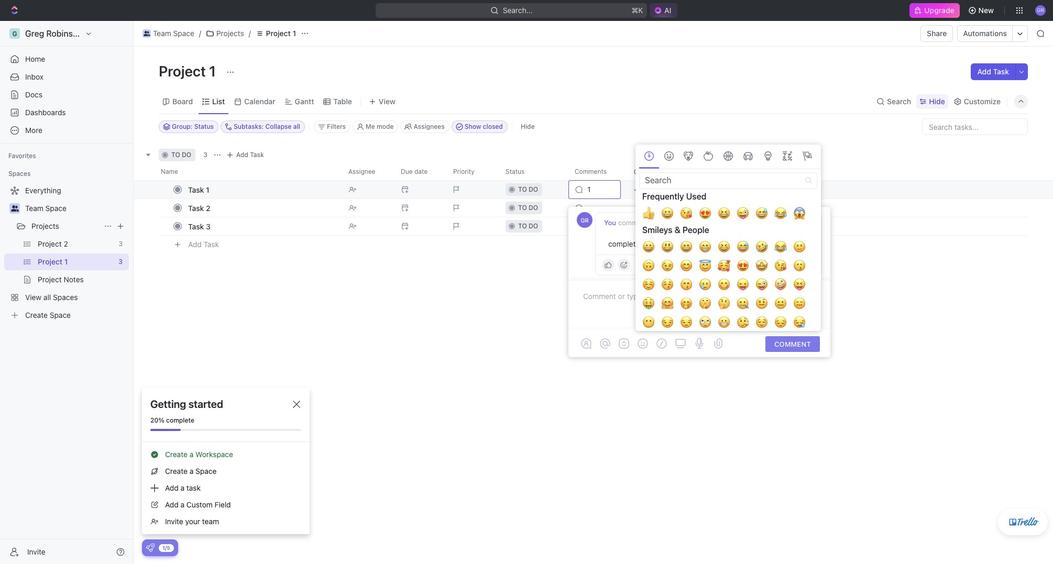 Task type: locate. For each thing, give the bounding box(es) containing it.
1 vertical spatial 😀
[[643, 239, 655, 256]]

😀
[[661, 205, 674, 222], [643, 239, 655, 256]]

assignees button
[[401, 121, 449, 133]]

😂 inside frequently used element
[[775, 205, 787, 222]]

1 vertical spatial space
[[45, 204, 66, 213]]

😆 right 😁
[[718, 239, 731, 256]]

1 ‎task from the top
[[188, 185, 204, 194]]

1 😆 from the top
[[718, 205, 731, 222]]

2 / from the left
[[249, 29, 251, 38]]

1 vertical spatial ‎task
[[188, 204, 204, 213]]

just
[[791, 220, 803, 226]]

0 vertical spatial hide
[[929, 97, 945, 106]]

0 vertical spatial 😜
[[737, 205, 749, 222]]

😉
[[661, 258, 674, 275]]

😂
[[775, 205, 787, 222], [775, 239, 787, 256]]

1 horizontal spatial /
[[249, 29, 251, 38]]

🤗
[[661, 295, 674, 312]]

add task down task 3
[[188, 240, 219, 249]]

0 vertical spatial projects link
[[203, 27, 247, 40]]

tree
[[4, 182, 129, 324]]

😅 left the 🤣
[[737, 239, 749, 256]]

😚
[[661, 277, 674, 293]]

gr
[[581, 217, 589, 224]]

2 😂 from the top
[[775, 239, 787, 256]]

0 horizontal spatial team space link
[[25, 200, 127, 217]]

0 horizontal spatial 😘
[[680, 205, 693, 222]]

team space right user group image
[[25, 204, 66, 213]]

😆 down search search field
[[718, 205, 731, 222]]

😙
[[680, 277, 693, 293]]

1 vertical spatial team
[[25, 204, 43, 213]]

hide
[[929, 97, 945, 106], [521, 123, 535, 130]]

😍
[[699, 205, 712, 222], [737, 258, 749, 275]]

add task button up '‎task 1' link in the top left of the page
[[224, 149, 268, 161]]

team space link
[[140, 27, 197, 40], [25, 200, 127, 217]]

1 horizontal spatial 😍
[[737, 258, 749, 275]]

🤩
[[756, 258, 768, 275]]

project 1 inside project 1 link
[[266, 29, 296, 38]]

1 vertical spatial 😘
[[775, 258, 787, 275]]

add task
[[978, 67, 1009, 76], [236, 151, 264, 159], [188, 240, 219, 249]]

1 vertical spatial 😂
[[775, 239, 787, 256]]

1 / from the left
[[199, 29, 201, 38]]

team space
[[153, 29, 194, 38], [25, 204, 66, 213]]

1 vertical spatial 😅
[[737, 239, 749, 256]]

1 horizontal spatial projects link
[[203, 27, 247, 40]]

favorites button
[[4, 150, 40, 162]]

😀 inside smileys & people element
[[643, 239, 655, 256]]

🥰
[[718, 258, 731, 275]]

😆 for 😅
[[718, 239, 731, 256]]

😝 🤑
[[643, 277, 806, 312]]

smileys & people element
[[639, 223, 818, 564]]

0 vertical spatial 😂
[[775, 205, 787, 222]]

1 😂 from the top
[[775, 205, 787, 222]]

add task for top add task 'button'
[[978, 67, 1009, 76]]

😂 left 'just'
[[775, 205, 787, 222]]

add up '‎task 1' link in the top left of the page
[[236, 151, 248, 159]]

create up create a space
[[165, 450, 188, 459]]

2 vertical spatial add task
[[188, 240, 219, 249]]

😅 inside frequently used element
[[756, 205, 768, 222]]

‎task left '2'
[[188, 204, 204, 213]]

started
[[189, 398, 223, 410]]

😛
[[737, 277, 749, 293]]

1 horizontal spatial hide
[[929, 97, 945, 106]]

space right user group icon
[[173, 29, 194, 38]]

0 vertical spatial 😆
[[718, 205, 731, 222]]

0 vertical spatial 😅
[[756, 205, 768, 222]]

2 😆 from the top
[[718, 239, 731, 256]]

projects inside 'tree'
[[31, 222, 59, 231]]

2 horizontal spatial space
[[196, 467, 217, 476]]

😘 right 🤩
[[775, 258, 787, 275]]

😅
[[756, 205, 768, 222], [737, 239, 749, 256]]

1 vertical spatial 3
[[206, 222, 211, 231]]

0 vertical spatial 😍
[[699, 205, 712, 222]]

inbox
[[25, 72, 44, 81]]

3
[[203, 151, 207, 159], [206, 222, 211, 231]]

2 create from the top
[[165, 467, 188, 476]]

invite inside 'sidebar' 'navigation'
[[27, 547, 45, 556]]

add a task
[[165, 484, 201, 493]]

😂 right the 🤣
[[775, 239, 787, 256]]

2 ‎task from the top
[[188, 204, 204, 213]]

1 horizontal spatial project
[[266, 29, 291, 38]]

to
[[171, 151, 180, 159]]

3 down '2'
[[206, 222, 211, 231]]

add task button down task 3
[[183, 238, 223, 251]]

🤣
[[756, 239, 768, 256]]

a up create a space
[[190, 450, 194, 459]]

😅 up the 🤣
[[756, 205, 768, 222]]

1 horizontal spatial add task
[[236, 151, 264, 159]]

team right user group icon
[[153, 29, 171, 38]]

😜 down 🤩
[[756, 277, 768, 293]]

add task up '‎task 1' link in the top left of the page
[[236, 151, 264, 159]]

create up add a task
[[165, 467, 188, 476]]

share
[[927, 29, 947, 38]]

1 horizontal spatial 😅
[[756, 205, 768, 222]]

a for custom
[[181, 500, 185, 509]]

1 vertical spatial team space link
[[25, 200, 127, 217]]

😘 inside smileys & people element
[[775, 258, 787, 275]]

😆 inside frequently used element
[[718, 205, 731, 222]]

space down create a workspace
[[196, 467, 217, 476]]

1 horizontal spatial project 1
[[266, 29, 296, 38]]

customize
[[964, 97, 1001, 106]]

1 vertical spatial 😍
[[737, 258, 749, 275]]

add task for the bottommost add task 'button'
[[188, 240, 219, 249]]

1/5
[[162, 545, 170, 551]]

🤥
[[737, 314, 749, 331]]

😂 inside smileys & people element
[[775, 239, 787, 256]]

calendar link
[[242, 94, 275, 109]]

😜
[[737, 205, 749, 222], [756, 277, 768, 293]]

0 horizontal spatial 😅
[[737, 239, 749, 256]]

🙂 🙃
[[643, 239, 806, 275]]

😋
[[718, 277, 731, 293]]

0 vertical spatial 3
[[203, 151, 207, 159]]

😀 inside frequently used element
[[661, 205, 674, 222]]

a
[[190, 450, 194, 459], [190, 467, 194, 476], [181, 484, 185, 493], [181, 500, 185, 509]]

a up task
[[190, 467, 194, 476]]

add down add a task
[[165, 500, 179, 509]]

0 horizontal spatial 😍
[[699, 205, 712, 222]]

0 horizontal spatial projects link
[[31, 218, 100, 235]]

hide inside dropdown button
[[929, 97, 945, 106]]

1 vertical spatial hide
[[521, 123, 535, 130]]

😆 for 😜
[[718, 205, 731, 222]]

Search tasks... text field
[[923, 119, 1028, 135]]

0 vertical spatial project 1
[[266, 29, 296, 38]]

1 vertical spatial add task
[[236, 151, 264, 159]]

0 horizontal spatial project 1
[[159, 62, 219, 80]]

😆 inside smileys & people element
[[718, 239, 731, 256]]

🤫
[[699, 295, 712, 312]]

search...
[[503, 6, 533, 15]]

add task button
[[971, 63, 1016, 80], [224, 149, 268, 161], [183, 238, 223, 251]]

😑 😶
[[643, 295, 806, 331]]

project
[[266, 29, 291, 38], [159, 62, 206, 80]]

0 horizontal spatial project
[[159, 62, 206, 80]]

create
[[165, 450, 188, 459], [165, 467, 188, 476]]

team inside 'sidebar' 'navigation'
[[25, 204, 43, 213]]

😪
[[793, 314, 806, 331]]

😍 inside frequently used element
[[699, 205, 712, 222]]

1 vertical spatial team space
[[25, 204, 66, 213]]

comment button
[[766, 336, 820, 352]]

tree inside 'sidebar' 'navigation'
[[4, 182, 129, 324]]

docs
[[25, 90, 42, 99]]

your
[[185, 517, 200, 526]]

1 vertical spatial projects
[[31, 222, 59, 231]]

0 vertical spatial team space link
[[140, 27, 197, 40]]

team space right user group icon
[[153, 29, 194, 38]]

1 horizontal spatial team space
[[153, 29, 194, 38]]

0 vertical spatial add task button
[[971, 63, 1016, 80]]

1 vertical spatial create
[[165, 467, 188, 476]]

1 horizontal spatial 😘
[[775, 258, 787, 275]]

add task up customize
[[978, 67, 1009, 76]]

😔
[[775, 314, 787, 331]]

🤪
[[775, 277, 787, 293]]

1
[[293, 29, 296, 38], [209, 62, 216, 80], [587, 185, 591, 194], [206, 185, 209, 194]]

add
[[978, 67, 992, 76], [236, 151, 248, 159], [188, 240, 202, 249], [165, 484, 179, 493], [165, 500, 179, 509]]

0 horizontal spatial hide
[[521, 123, 535, 130]]

1 horizontal spatial 😜
[[756, 277, 768, 293]]

😍 up people
[[699, 205, 712, 222]]

0 horizontal spatial 😜
[[737, 205, 749, 222]]

space
[[173, 29, 194, 38], [45, 204, 66, 213], [196, 467, 217, 476]]

😐
[[775, 295, 787, 312]]

search
[[887, 97, 911, 106]]

1 vertical spatial invite
[[27, 547, 45, 556]]

a down add a task
[[181, 500, 185, 509]]

just now
[[791, 220, 815, 226]]

1 horizontal spatial invite
[[165, 517, 183, 526]]

automations button
[[958, 26, 1013, 41]]

invite for invite
[[27, 547, 45, 556]]

0 horizontal spatial add task
[[188, 240, 219, 249]]

‎task up ‎task 2
[[188, 185, 204, 194]]

calendar
[[244, 97, 275, 106]]

dashboards link
[[4, 104, 129, 121]]

0 vertical spatial create
[[165, 450, 188, 459]]

projects
[[216, 29, 244, 38], [31, 222, 59, 231]]

0 vertical spatial space
[[173, 29, 194, 38]]

1 horizontal spatial team
[[153, 29, 171, 38]]

a left task
[[181, 484, 185, 493]]

😀 down the frequently
[[661, 205, 674, 222]]

1 vertical spatial add task button
[[224, 149, 268, 161]]

table link
[[331, 94, 352, 109]]

😘 up &
[[680, 205, 693, 222]]

0 vertical spatial 😀
[[661, 205, 674, 222]]

😀 up 🙃
[[643, 239, 655, 256]]

0 horizontal spatial 😀
[[643, 239, 655, 256]]

2 vertical spatial space
[[196, 467, 217, 476]]

😃
[[661, 239, 674, 256]]

1 create from the top
[[165, 450, 188, 459]]

1 vertical spatial 😜
[[756, 277, 768, 293]]

customize button
[[951, 94, 1004, 109]]

share button
[[921, 25, 954, 42]]

now
[[804, 220, 815, 226]]

0 horizontal spatial team
[[25, 204, 43, 213]]

new
[[979, 6, 994, 15]]

0 vertical spatial invite
[[165, 517, 183, 526]]

project 1
[[266, 29, 296, 38], [159, 62, 219, 80]]

😜 down search search field
[[737, 205, 749, 222]]

😁
[[699, 239, 712, 256]]

0 horizontal spatial /
[[199, 29, 201, 38]]

inbox link
[[4, 69, 129, 85]]

😂 for 😅
[[775, 205, 787, 222]]

reply
[[800, 262, 815, 269]]

space right user group image
[[45, 204, 66, 213]]

0 vertical spatial ‎task
[[188, 185, 204, 194]]

add task button up customize
[[971, 63, 1016, 80]]

frequently
[[643, 192, 684, 201]]

3 right the 'do'
[[203, 151, 207, 159]]

0 vertical spatial 😘
[[680, 205, 693, 222]]

0 vertical spatial projects
[[216, 29, 244, 38]]

team space inside 'sidebar' 'navigation'
[[25, 204, 66, 213]]

😍 left 🤩
[[737, 258, 749, 275]]

0 horizontal spatial space
[[45, 204, 66, 213]]

people
[[683, 225, 709, 235]]

2 horizontal spatial add task
[[978, 67, 1009, 76]]

1 vertical spatial 😆
[[718, 239, 731, 256]]

tree containing team space
[[4, 182, 129, 324]]

0 horizontal spatial projects
[[31, 222, 59, 231]]

0 horizontal spatial team space
[[25, 204, 66, 213]]

0 vertical spatial add task
[[978, 67, 1009, 76]]

1 vertical spatial project
[[159, 62, 206, 80]]

0 horizontal spatial invite
[[27, 547, 45, 556]]

assignees
[[414, 123, 445, 130]]

team right user group image
[[25, 204, 43, 213]]

create for create a space
[[165, 467, 188, 476]]

1 horizontal spatial 😀
[[661, 205, 674, 222]]



Task type: describe. For each thing, give the bounding box(es) containing it.
add up customize
[[978, 67, 992, 76]]

1 vertical spatial project 1
[[159, 62, 219, 80]]

🤨
[[756, 295, 768, 312]]

😱
[[793, 205, 806, 222]]

invite for invite your team
[[165, 517, 183, 526]]

task 3 link
[[186, 219, 340, 234]]

to do
[[171, 151, 191, 159]]

1 horizontal spatial team space link
[[140, 27, 197, 40]]

you commented
[[604, 219, 656, 227]]

upgrade
[[925, 6, 955, 15]]

‎task for ‎task 1
[[188, 185, 204, 194]]

upgrade link
[[910, 3, 960, 18]]

you
[[604, 219, 616, 227]]

🙃
[[643, 258, 655, 275]]

completed
[[608, 240, 644, 248]]

complete
[[166, 417, 194, 425]]

list of emoji element
[[636, 189, 821, 564]]

list
[[212, 97, 225, 106]]

😅 inside smileys & people element
[[737, 239, 749, 256]]

task down task 3
[[204, 240, 219, 249]]

20% complete
[[150, 417, 194, 425]]

Search search field
[[639, 173, 818, 189]]

create a workspace
[[165, 450, 233, 459]]

workspace
[[196, 450, 233, 459]]

0 vertical spatial project
[[266, 29, 291, 38]]

list link
[[210, 94, 225, 109]]

😗
[[793, 258, 806, 275]]

task 3
[[188, 222, 211, 231]]

close image
[[293, 401, 300, 408]]

‎task 2
[[188, 204, 210, 213]]

😊
[[680, 258, 693, 275]]

search button
[[874, 94, 915, 109]]

do
[[182, 151, 191, 159]]

smileys
[[643, 225, 673, 235]]

invite your team
[[165, 517, 219, 526]]

task up customize
[[993, 67, 1009, 76]]

1 vertical spatial projects link
[[31, 218, 100, 235]]

sidebar navigation
[[0, 21, 134, 564]]

space inside 'sidebar' 'navigation'
[[45, 204, 66, 213]]

used
[[686, 192, 707, 201]]

task
[[187, 484, 201, 493]]

🤐
[[737, 295, 749, 312]]

board link
[[170, 94, 193, 109]]

0 vertical spatial team
[[153, 29, 171, 38]]

👍
[[643, 205, 655, 222]]

2
[[206, 204, 210, 213]]

frequently used
[[643, 192, 707, 201]]

😘 inside frequently used element
[[680, 205, 693, 222]]

😇
[[699, 258, 712, 275]]

20%
[[150, 417, 164, 425]]

project 1 link
[[253, 27, 299, 40]]

frequently used element
[[639, 189, 818, 223]]

2 vertical spatial add task button
[[183, 238, 223, 251]]

🥲
[[699, 277, 712, 293]]

automations
[[963, 29, 1007, 38]]

board
[[172, 97, 193, 106]]

😒
[[680, 314, 693, 331]]

onboarding checklist button element
[[146, 544, 155, 552]]

gantt
[[295, 97, 314, 106]]

1 horizontal spatial space
[[173, 29, 194, 38]]

😶
[[643, 314, 655, 331]]

docs link
[[4, 86, 129, 103]]

a for space
[[190, 467, 194, 476]]

1 horizontal spatial projects
[[216, 29, 244, 38]]

hide button
[[517, 121, 539, 133]]

home link
[[4, 51, 129, 68]]

clear image
[[806, 177, 812, 184]]

😬
[[718, 314, 731, 331]]

0 vertical spatial team space
[[153, 29, 194, 38]]

user group image
[[11, 205, 19, 212]]

gantt link
[[293, 94, 314, 109]]

😍 inside smileys & people element
[[737, 258, 749, 275]]

😑
[[793, 295, 806, 312]]

😜 inside frequently used element
[[737, 205, 749, 222]]

🙂
[[793, 239, 806, 256]]

table
[[334, 97, 352, 106]]

🤔
[[718, 295, 731, 312]]

onboarding checklist button image
[[146, 544, 155, 552]]

commented
[[618, 219, 656, 227]]

team
[[202, 517, 219, 526]]

a for task
[[181, 484, 185, 493]]

new button
[[964, 2, 1000, 19]]

task up '‎task 1' link in the top left of the page
[[250, 151, 264, 159]]

😄
[[680, 239, 693, 256]]

😗 ☺️
[[643, 258, 806, 293]]

😝
[[793, 277, 806, 293]]

getting started
[[150, 398, 223, 410]]

🤑
[[643, 295, 655, 312]]

⌘k
[[632, 6, 643, 15]]

&
[[675, 225, 681, 235]]

custom
[[187, 500, 213, 509]]

create a space
[[165, 467, 217, 476]]

😜 inside smileys & people element
[[756, 277, 768, 293]]

😌
[[756, 314, 768, 331]]

🙄
[[699, 314, 712, 331]]

task down ‎task 2
[[188, 222, 204, 231]]

‎task for ‎task 2
[[188, 204, 204, 213]]

1 inside dropdown button
[[587, 185, 591, 194]]

create for create a workspace
[[165, 450, 188, 459]]

‎task 2 link
[[186, 200, 340, 216]]

favorites
[[8, 152, 36, 160]]

add left task
[[165, 484, 179, 493]]

add down task 3
[[188, 240, 202, 249]]

hide inside button
[[521, 123, 535, 130]]

user group image
[[143, 31, 150, 36]]

home
[[25, 55, 45, 63]]

‎task 1 link
[[186, 182, 340, 197]]

a for workspace
[[190, 450, 194, 459]]

smileys & people
[[643, 225, 709, 235]]

😂 for 🤣
[[775, 239, 787, 256]]



Task type: vqa. For each thing, say whether or not it's contained in the screenshot.
Tree
yes



